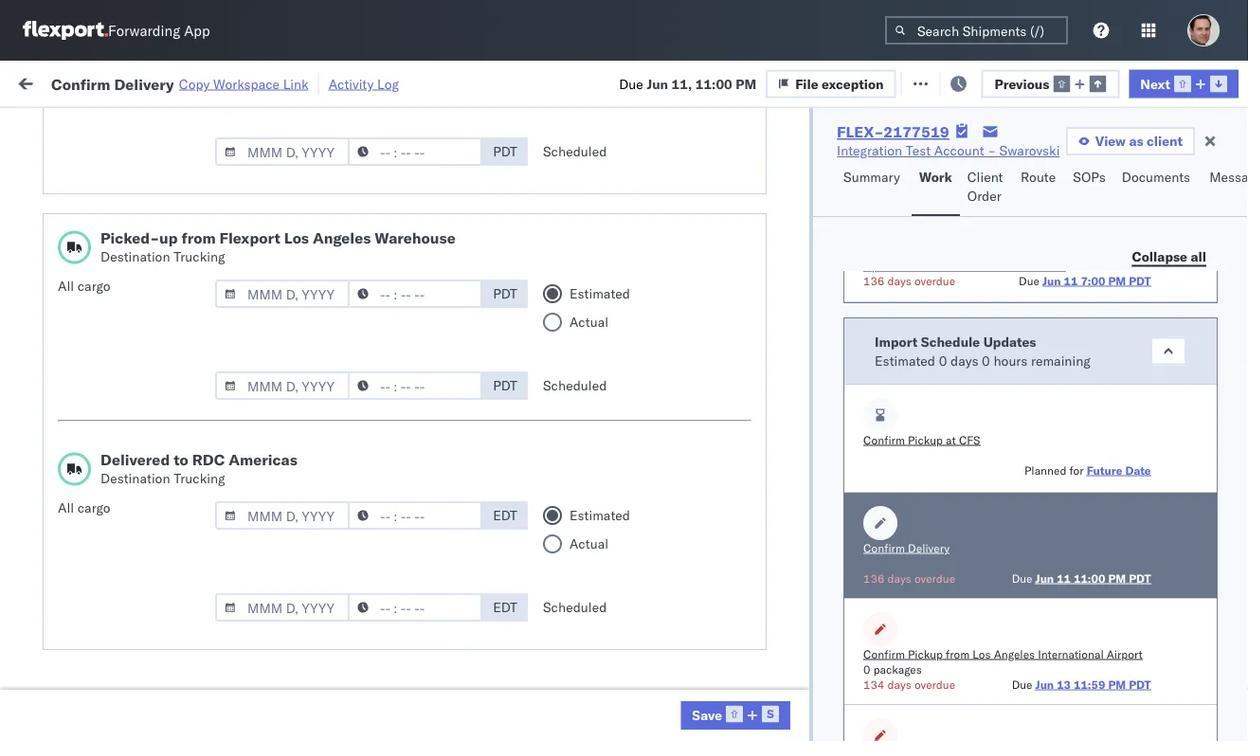 Task type: describe. For each thing, give the bounding box(es) containing it.
flex- up flex-2006088
[[831, 315, 872, 332]]

pickup for schedule pickup from los angeles international airport
[[103, 221, 144, 238]]

confirm pickup from los angeles international airport
[[44, 597, 244, 632]]

customs down picked-
[[90, 263, 143, 280]]

flex
[[801, 155, 822, 169]]

airport for confirm pickup from los angeles international airport 0 packages
[[1107, 646, 1143, 660]]

jun 11 11:00 pm pdt button
[[1036, 570, 1151, 584]]

2:00 am pdt, aug 17, 2023
[[90, 273, 266, 290]]

edt for second -- : -- -- text box
[[493, 599, 517, 616]]

sep
[[188, 607, 212, 624]]

aug for 16,
[[179, 399, 205, 415]]

import work button
[[152, 61, 246, 103]]

1 fcl from the top
[[407, 190, 431, 207]]

all cargo for picked-
[[58, 278, 110, 294]]

proof
[[90, 564, 122, 581]]

4 resize handle column header from the left
[[456, 147, 479, 741]]

california
[[44, 449, 102, 465]]

upload inside upload proof of delivery link
[[44, 564, 87, 581]]

schedule pickup from stockholm arlanda airport, stockholm, sweden
[[44, 638, 263, 674]]

o'hare
[[171, 513, 213, 530]]

9:00 pm pdt, aug 16, 2023
[[90, 399, 265, 415]]

clearance down stockholm,
[[124, 690, 185, 706]]

pdt, for 11:59 pm pdt, sep 11, 2023
[[154, 607, 184, 624]]

1 appointment from the top
[[155, 189, 233, 206]]

flex-2221222
[[831, 524, 930, 540]]

los for confirm pickup from los angeles, ca
[[171, 305, 192, 321]]

5 resize handle column header from the left
[[579, 147, 602, 741]]

11:00 for 11
[[1074, 570, 1106, 584]]

1 vertical spatial confirm pickup from los angeles international airport button
[[864, 645, 1143, 661]]

documents up due jun 11 7:00 pm pdt
[[1007, 257, 1066, 272]]

confirm arrival at cfs
[[44, 398, 178, 414]]

phoenix
[[179, 356, 227, 372]]

confirm pickup from los angeles, ca link
[[44, 304, 269, 342]]

import work
[[160, 73, 239, 90]]

2 flex-2310512 from the top
[[831, 399, 930, 415]]

flex- down flex-2342352
[[831, 607, 872, 624]]

upload down arlanda
[[21, 690, 64, 706]]

2023 for 10:05 am pdt, jul 20, 2023
[[233, 190, 266, 207]]

flex- up flex-2342333
[[831, 565, 872, 582]]

hours
[[994, 351, 1028, 368]]

134 days overdue
[[864, 676, 955, 690]]

clearance down order
[[952, 257, 1004, 272]]

2023 for 11:59 pm pdt, jul 2, 2023
[[224, 315, 257, 332]]

pickup for confirm pickup from los angeles international airport
[[95, 597, 136, 613]]

forwarding
[[108, 21, 180, 39]]

mode button
[[355, 151, 460, 170]]

client
[[1147, 133, 1183, 149]]

from for confirm pickup from los angeles international airport
[[140, 597, 168, 613]]

flex- up lagerfeld
[[831, 440, 872, 457]]

lcl
[[407, 315, 431, 332]]

of
[[126, 564, 138, 581]]

0 horizontal spatial file
[[795, 75, 819, 92]]

work
[[54, 69, 103, 95]]

packages
[[874, 661, 922, 675]]

confirm delivery copy workspace link
[[51, 74, 309, 93]]

0 horizontal spatial 11,
[[215, 607, 235, 624]]

2, for 11:59 pm pdt, jul 2, 2023
[[209, 315, 221, 332]]

message (0)
[[254, 73, 332, 90]]

1 ocean fcl from the top
[[365, 190, 431, 207]]

schedule pickup from long beach, california link
[[44, 429, 269, 467]]

due for due jun 11 11:00 pm pdt
[[1012, 570, 1033, 584]]

2177519
[[884, 122, 949, 141]]

7 resize handle column header from the left
[[920, 147, 943, 741]]

flex id
[[801, 155, 837, 169]]

1 scheduled from the top
[[543, 143, 607, 160]]

schedule for the "schedule pickup from stockholm arlanda airport, stockholm, sweden" link
[[44, 638, 100, 655]]

app
[[184, 21, 210, 39]]

messa
[[1210, 169, 1248, 185]]

2023 for 11:59 pm pdt, oct 10, 2023
[[238, 440, 270, 457]]

2 schedule delivery appointment link from the top
[[44, 480, 233, 499]]

container numbers button
[[943, 143, 1047, 177]]

pdt, for 9:59 pm pdt, jul 2, 2023
[[146, 524, 176, 540]]

flex- down flex-2026415
[[831, 690, 872, 707]]

mmm d, yyyy text field for 2nd -- : -- -- text field from the bottom
[[215, 280, 350, 308]]

mmm d, yyyy text field for third -- : -- -- text field from the top of the page
[[215, 372, 350, 400]]

tclu6423271
[[953, 481, 1043, 498]]

2 resize handle column header from the left
[[271, 147, 294, 741]]

confirm pickup at cfs button
[[864, 431, 980, 446]]

work inside button
[[919, 169, 952, 185]]

for
[[1070, 462, 1084, 476]]

schedule for schedule pickup from los angeles international airport 'link'
[[44, 221, 100, 238]]

next button
[[1129, 69, 1239, 98]]

9:59 pm pdt, jul 2, 2023
[[90, 524, 249, 540]]

confirm for confirm pickup from los angeles, ca
[[44, 305, 92, 321]]

flex- down lagerfeld
[[831, 524, 872, 540]]

jun for due jun 11 11:00 pm pdt
[[1036, 570, 1054, 584]]

risk
[[391, 73, 413, 90]]

international inside confirm pickup from o'hare international airport
[[44, 532, 120, 549]]

batch
[[1143, 73, 1180, 90]]

confirm for confirm pickup from o'hare international airport
[[44, 513, 92, 530]]

message
[[254, 73, 307, 90]]

16,
[[208, 399, 228, 415]]

client for client order
[[968, 169, 1003, 185]]

flex- up flex-2389690
[[831, 273, 872, 290]]

days for due jun 13 11:59 pm pdt
[[888, 676, 912, 690]]

from for picked-up from flexport los angeles warehouse destination trucking
[[181, 228, 216, 247]]

10:05 am pdt, jul 20, 2023
[[90, 190, 266, 207]]

jun for due jun 11, 11:00 pm
[[647, 75, 668, 92]]

flex id button
[[791, 151, 924, 170]]

order
[[968, 188, 1002, 204]]

schedule for schedule pickup from phoenix link
[[44, 356, 100, 372]]

1 2310512 from the top
[[872, 273, 930, 290]]

MMM D, YYYY text field
[[215, 593, 350, 622]]

entity
[[563, 357, 599, 373]]

delivery left "copy"
[[114, 74, 174, 93]]

flex- up 134
[[831, 649, 872, 665]]

filtered by:
[[19, 116, 87, 133]]

confirm arrival at cfs link
[[44, 397, 178, 416]]

1 air from the top
[[365, 232, 382, 248]]

2 schedule delivery appointment button from the top
[[44, 480, 233, 501]]

documents inside button
[[1122, 169, 1191, 185]]

2260661
[[872, 190, 930, 207]]

2377570
[[872, 690, 930, 707]]

workspace
[[213, 75, 280, 92]]

confirm delivery
[[864, 540, 950, 554]]

numbers for container numbers
[[953, 163, 999, 177]]

11:59 for 11:59 pm pdt, jul 2, 2023
[[90, 315, 127, 332]]

workitem
[[21, 155, 70, 169]]

save button
[[681, 701, 791, 730]]

1 horizontal spatial exception
[[952, 73, 1014, 90]]

mbl/mawb numbers button
[[1066, 151, 1248, 170]]

pdt, for 11:59 pm pdt, oct 10, 2023
[[154, 440, 184, 457]]

airport,
[[94, 657, 140, 674]]

angeles for schedule pickup from los angeles international airport
[[203, 221, 251, 238]]

ca
[[44, 324, 62, 340]]

view as client button
[[1066, 127, 1195, 155]]

summary button
[[836, 160, 912, 216]]

link
[[283, 75, 309, 92]]

action
[[1183, 73, 1225, 90]]

1 horizontal spatial file exception
[[925, 73, 1014, 90]]

confirm pickup from los angeles, ca
[[44, 305, 248, 340]]

upload up flex-2389690
[[864, 257, 900, 272]]

international for schedule pickup from los angeles international airport
[[44, 240, 120, 257]]

pdt, for 2:00 am pdt, aug 28, 2023
[[147, 232, 177, 248]]

am for 10:05 am pdt, jul 20, 2023
[[130, 190, 152, 207]]

all for delivered
[[58, 499, 74, 516]]

3 -- : -- -- text field from the top
[[348, 372, 482, 400]]

estimated inside import schedule updates estimated 0 days 0 hours remaining
[[875, 351, 936, 368]]

flex-2132512
[[831, 482, 930, 499]]

schedule inside import schedule updates estimated 0 days 0 hours remaining
[[921, 332, 980, 349]]

cargo for picked-
[[77, 278, 110, 294]]

flex-2377570
[[831, 690, 930, 707]]

2177389
[[872, 440, 930, 457]]

customs up 2389690
[[903, 257, 949, 272]]

1 schedule delivery appointment button from the top
[[44, 188, 233, 209]]

0 horizontal spatial exception
[[822, 75, 884, 92]]

days inside import schedule updates estimated 0 days 0 hours remaining
[[951, 351, 979, 368]]

schedule delivery appointment for 2nd schedule delivery appointment 'link' from the bottom
[[44, 189, 233, 206]]

2 fcl from the top
[[407, 357, 431, 373]]

from for schedule pickup from phoenix
[[147, 356, 175, 372]]

arrival
[[95, 398, 134, 414]]

2:59
[[90, 482, 119, 499]]

date
[[1125, 462, 1151, 476]]

at for confirm pickup at cfs
[[946, 432, 956, 446]]

4 air from the top
[[365, 524, 382, 540]]

swarovski down flex
[[774, 190, 834, 207]]

2023 for 9:59 pm pdt, jul 2, 2023
[[216, 524, 249, 540]]

overdue for delivery
[[915, 570, 955, 584]]

workitem button
[[11, 151, 275, 170]]

overdue for customs
[[915, 272, 955, 287]]

import schedule updates estimated 0 days 0 hours remaining
[[875, 332, 1091, 368]]

2 ocean from the top
[[365, 315, 404, 332]]

cargo for delivered
[[77, 499, 110, 516]]

pickup for schedule pickup from phoenix
[[103, 356, 144, 372]]

forwarding app link
[[23, 21, 210, 40]]

schedule pickup from los angeles international airport button
[[44, 220, 269, 260]]

2 ocean fcl from the top
[[365, 357, 431, 373]]

136 days overdue for customs
[[864, 272, 955, 287]]

confirm pickup from o'hare international airport
[[44, 513, 213, 549]]

long
[[179, 430, 208, 446]]

due for due jun 11, 11:00 pm
[[619, 75, 643, 92]]

upload proof of delivery link
[[44, 563, 190, 582]]

flex- down flex-2389690
[[831, 357, 872, 373]]

pickup for schedule pickup from stockholm arlanda airport, stockholm, sweden
[[103, 638, 144, 655]]

jun for due jun 11 7:00 pm pdt
[[1043, 272, 1061, 287]]

flex- down summary
[[831, 190, 872, 207]]

from for schedule pickup from los angeles international airport
[[147, 221, 175, 238]]

11:00 for 11,
[[695, 75, 732, 92]]

pickup for confirm pickup from o'hare international airport
[[95, 513, 136, 530]]

schedule pickup from long beach, california
[[44, 430, 253, 465]]

stockholm
[[179, 638, 243, 655]]

my
[[19, 69, 49, 95]]

confirm pickup from o'hare international airport button
[[44, 512, 269, 552]]

ping - test entity
[[488, 357, 599, 373]]

11:59 for 11:59 pm pdt, sep 11, 2023
[[90, 607, 127, 624]]

flexport. image
[[23, 21, 108, 40]]

1 schedule delivery appointment link from the top
[[44, 188, 233, 207]]

upload proof of delivery
[[44, 564, 190, 581]]

6 resize handle column header from the left
[[769, 147, 791, 741]]

at for confirm arrival at cfs
[[138, 398, 150, 414]]

pickup for schedule pickup from long beach, california
[[103, 430, 144, 446]]

schedule pickup from phoenix link
[[44, 355, 227, 374]]



Task type: vqa. For each thing, say whether or not it's contained in the screenshot.
Save
yes



Task type: locate. For each thing, give the bounding box(es) containing it.
log
[[377, 75, 399, 92]]

2 vertical spatial ocean
[[365, 357, 404, 373]]

2 mmm d, yyyy text field from the top
[[215, 280, 350, 308]]

scheduled for picked-up from flexport los angeles warehouse
[[543, 377, 607, 394]]

rdc
[[192, 450, 225, 469]]

destination inside delivered to rdc americas destination trucking
[[100, 470, 170, 487]]

2006088
[[872, 357, 930, 373]]

trucking inside picked-up from flexport los angeles warehouse destination trucking
[[174, 248, 225, 265]]

1 vertical spatial 11,
[[215, 607, 235, 624]]

pdt, for 2:00 am pdt, aug 17, 2023
[[147, 273, 177, 290]]

ping
[[488, 357, 520, 373]]

upload customs clearance documents down picked-
[[44, 263, 208, 299]]

pickup for confirm pickup from los angeles international airport 0 packages
[[908, 646, 943, 660]]

2 vertical spatial -- : -- -- text field
[[348, 372, 482, 400]]

confirm for confirm arrival at cfs
[[44, 398, 92, 414]]

1 vertical spatial estimated
[[875, 351, 936, 368]]

upload inside 'upload customs clearance documents'
[[44, 263, 87, 280]]

pickup inside confirm pickup from los angeles, ca
[[95, 305, 136, 321]]

-- : -- -- text field
[[348, 137, 482, 166], [348, 280, 482, 308], [348, 372, 482, 400]]

confirm pickup from los angeles, ca button
[[44, 304, 269, 344]]

destination inside picked-up from flexport los angeles warehouse destination trucking
[[100, 248, 170, 265]]

0 vertical spatial flex-2310512
[[831, 273, 930, 290]]

actual for delivered to rdc americas
[[570, 536, 609, 552]]

2 horizontal spatial 0
[[982, 351, 990, 368]]

client order
[[968, 169, 1003, 204]]

2 overdue from the top
[[915, 570, 955, 584]]

angeles inside picked-up from flexport los angeles warehouse destination trucking
[[313, 228, 371, 247]]

all
[[58, 278, 74, 294], [58, 499, 74, 516]]

0 vertical spatial schedule delivery appointment link
[[44, 188, 233, 207]]

flex-2026415 button
[[801, 644, 933, 671], [801, 644, 933, 671]]

swarovski up flex-2389690
[[774, 273, 834, 290]]

0 vertical spatial 2,
[[209, 315, 221, 332]]

11:59 up schedule pickup from phoenix
[[90, 315, 127, 332]]

import for import work
[[160, 73, 202, 90]]

client for client name
[[488, 155, 519, 169]]

upload customs clearance documents inside upload customs clearance documents link
[[44, 263, 208, 299]]

1 horizontal spatial numbers
[[1147, 155, 1196, 169]]

schedule up arlanda
[[44, 638, 100, 655]]

jul for 11:59 pm pdt, jul 2, 2023
[[188, 315, 205, 332]]

1 vertical spatial appointment
[[155, 481, 233, 498]]

0 up 134
[[864, 661, 871, 675]]

2:59 pm pdt, jun 2, 2023
[[90, 482, 253, 499]]

5 air from the top
[[365, 607, 382, 624]]

container numbers
[[953, 147, 1003, 177]]

1 horizontal spatial import
[[875, 332, 918, 349]]

international
[[44, 240, 120, 257], [44, 532, 120, 549], [44, 616, 120, 632], [1038, 646, 1104, 660]]

1 vertical spatial trucking
[[174, 470, 225, 487]]

delivery right of
[[141, 564, 190, 581]]

confirm up flex-2132512
[[864, 432, 905, 446]]

picked-up from flexport los angeles warehouse destination trucking
[[100, 228, 456, 265]]

flex-2377570 button
[[801, 686, 933, 712], [801, 686, 933, 712]]

1 vertical spatial work
[[919, 169, 952, 185]]

flex-2342333 button
[[801, 602, 933, 629], [801, 602, 933, 629]]

0 horizontal spatial cfs
[[153, 398, 178, 414]]

2 vertical spatial overdue
[[915, 676, 955, 690]]

0 vertical spatial 2310512
[[872, 273, 930, 290]]

1 vertical spatial cargo
[[77, 499, 110, 516]]

1 vertical spatial cfs
[[959, 432, 980, 446]]

pdt, for 11:59 pm pdt, jul 2, 2023
[[154, 315, 184, 332]]

due jun 11, 11:00 pm
[[619, 75, 756, 92]]

confirm inside confirm pickup from o'hare international airport
[[44, 513, 92, 530]]

flex-2177519
[[837, 122, 949, 141]]

2023 for 11:59 pm pdt, sep 11, 2023
[[239, 607, 272, 624]]

flex-2342333
[[831, 607, 930, 624]]

1 vertical spatial import
[[875, 332, 918, 349]]

angeles
[[203, 221, 251, 238], [313, 228, 371, 247], [196, 597, 244, 613], [994, 646, 1035, 660]]

ocean fcl down mode button
[[365, 190, 431, 207]]

2 all cargo from the top
[[58, 499, 110, 516]]

1 2:00 from the top
[[90, 232, 119, 248]]

1 136 from the top
[[864, 272, 885, 287]]

swarovski up karl
[[774, 399, 834, 415]]

am for 2:00 am pdt, aug 28, 2023
[[122, 232, 144, 248]]

2026415
[[872, 649, 930, 665]]

2 scheduled from the top
[[543, 377, 607, 394]]

1 horizontal spatial client
[[968, 169, 1003, 185]]

route
[[1021, 169, 1056, 185]]

1 horizontal spatial cfs
[[959, 432, 980, 446]]

los inside the confirm pickup from los angeles international airport 0 packages
[[973, 646, 991, 660]]

3 air from the top
[[365, 399, 382, 415]]

1 vertical spatial ocean
[[365, 315, 404, 332]]

client order button
[[960, 160, 1013, 216]]

2132512
[[872, 482, 930, 499]]

0 vertical spatial overdue
[[915, 272, 955, 287]]

flex-2006088 button
[[801, 352, 933, 379], [801, 352, 933, 379]]

schedule for schedule pickup from long beach, california link
[[44, 430, 100, 446]]

pickup inside schedule pickup from los angeles international airport
[[103, 221, 144, 238]]

0 vertical spatial at
[[376, 73, 388, 90]]

international up arlanda
[[44, 616, 120, 632]]

0 vertical spatial 11
[[1064, 272, 1078, 287]]

flex-2342352 button
[[801, 561, 933, 587], [801, 561, 933, 587]]

-
[[988, 142, 996, 159], [762, 190, 770, 207], [762, 273, 770, 290], [1076, 273, 1084, 290], [1084, 273, 1092, 290], [639, 315, 647, 332], [762, 315, 770, 332], [1076, 315, 1084, 332], [1084, 315, 1092, 332], [523, 357, 531, 373], [1076, 357, 1084, 373], [1084, 357, 1092, 373], [762, 399, 770, 415], [762, 482, 770, 499], [1076, 482, 1084, 499], [1084, 482, 1092, 499], [762, 524, 770, 540], [1076, 565, 1084, 582], [1084, 565, 1092, 582], [611, 649, 620, 665], [620, 649, 628, 665], [1076, 649, 1084, 665], [1084, 649, 1092, 665], [639, 690, 647, 707], [762, 690, 770, 707], [1076, 690, 1084, 707], [1084, 690, 1092, 707]]

from inside confirm pickup from o'hare international airport
[[140, 513, 168, 530]]

flex-2310512 down flex-2006088
[[831, 399, 930, 415]]

upload customs clearance documents down airport,
[[21, 690, 257, 706]]

0 vertical spatial trucking
[[174, 248, 225, 265]]

my work
[[19, 69, 103, 95]]

0 horizontal spatial upload customs clearance documents button
[[44, 262, 269, 302]]

2 vertical spatial jul
[[179, 524, 197, 540]]

file exception down search shipments (/) text box
[[925, 73, 1014, 90]]

at right the arrival at the left of the page
[[138, 398, 150, 414]]

136 for upload customs clearance documents
[[864, 272, 885, 287]]

2 136 from the top
[[864, 570, 885, 584]]

mmm d, yyyy text field up beach,
[[215, 372, 350, 400]]

import down app
[[160, 73, 202, 90]]

integration
[[837, 142, 902, 159], [611, 190, 677, 207], [611, 273, 677, 290], [488, 315, 554, 332], [611, 315, 677, 332], [611, 399, 677, 415], [611, 482, 677, 499], [611, 524, 677, 540], [488, 690, 554, 707], [611, 690, 677, 707]]

10:05
[[90, 190, 127, 207]]

0 vertical spatial ocean fcl
[[365, 190, 431, 207]]

cfs up tclu6423271
[[959, 432, 980, 446]]

oct
[[188, 440, 210, 457]]

sops
[[1073, 169, 1106, 185]]

1 cargo from the top
[[77, 278, 110, 294]]

1 flex-2310512 from the top
[[831, 273, 930, 290]]

confirm pickup from los angeles international airport button up 13
[[864, 645, 1143, 661]]

3 mmm d, yyyy text field from the top
[[215, 372, 350, 400]]

jul for 9:59 pm pdt, jul 2, 2023
[[179, 524, 197, 540]]

11 for 7:00
[[1064, 272, 1078, 287]]

1 edt from the top
[[493, 507, 517, 524]]

schedule down workitem
[[44, 189, 100, 206]]

1 vertical spatial schedule delivery appointment button
[[44, 480, 233, 501]]

17,
[[209, 273, 230, 290]]

confirm left the arrival at the left of the page
[[44, 398, 92, 414]]

international inside schedule pickup from los angeles international airport
[[44, 240, 120, 257]]

all cargo up ca
[[58, 278, 110, 294]]

1 vertical spatial fcl
[[407, 357, 431, 373]]

2 destination from the top
[[100, 470, 170, 487]]

0 vertical spatial fcl
[[407, 190, 431, 207]]

import for import schedule updates estimated 0 days 0 hours remaining
[[875, 332, 918, 349]]

numbers down container
[[953, 163, 999, 177]]

upload customs clearance documents down order
[[864, 257, 1066, 272]]

3 scheduled from the top
[[543, 599, 607, 616]]

schedule inside schedule pickup from long beach, california
[[44, 430, 100, 446]]

client left "name"
[[488, 155, 519, 169]]

1 vertical spatial destination
[[100, 470, 170, 487]]

all for picked-
[[58, 278, 74, 294]]

1 horizontal spatial 11:00
[[1074, 570, 1106, 584]]

confirm down proof on the bottom left of the page
[[44, 597, 92, 613]]

from inside picked-up from flexport los angeles warehouse destination trucking
[[181, 228, 216, 247]]

0 vertical spatial ocean
[[365, 190, 404, 207]]

upload customs clearance documents button down order
[[864, 257, 1066, 272]]

2 vertical spatial scheduled
[[543, 599, 607, 616]]

delivery for 2nd schedule delivery appointment 'link' from the bottom
[[103, 189, 152, 206]]

aug for 17,
[[180, 273, 206, 290]]

resize handle column header
[[266, 147, 289, 741], [271, 147, 294, 741], [333, 147, 355, 741], [456, 147, 479, 741], [579, 147, 602, 741], [769, 147, 791, 741], [920, 147, 943, 741], [1044, 147, 1066, 741], [1214, 147, 1237, 741]]

8 resize handle column header from the left
[[1044, 147, 1066, 741]]

jul for 10:05 am pdt, jul 20, 2023
[[189, 190, 206, 207]]

los right 2026415
[[973, 646, 991, 660]]

schedule down ca
[[44, 356, 100, 372]]

9:00
[[90, 399, 119, 415]]

0 horizontal spatial at
[[138, 398, 150, 414]]

trucking up 17, on the top left
[[174, 248, 225, 265]]

container
[[953, 147, 1003, 162]]

client name
[[488, 155, 552, 169]]

cfs for confirm arrival at cfs
[[153, 398, 178, 414]]

schedule delivery appointment down workitem button
[[44, 189, 233, 206]]

136 for confirm delivery
[[864, 570, 885, 584]]

angeles down 20,
[[203, 221, 251, 238]]

los inside picked-up from flexport los angeles warehouse destination trucking
[[284, 228, 309, 247]]

documents inside 'upload customs clearance documents'
[[44, 282, 112, 299]]

aug right up
[[180, 232, 206, 248]]

1 mmm d, yyyy text field from the top
[[215, 137, 350, 166]]

file up 2177519 at the top of the page
[[925, 73, 949, 90]]

1 trucking from the top
[[174, 248, 225, 265]]

los for schedule pickup from los angeles international airport
[[179, 221, 200, 238]]

2 vertical spatial estimated
[[570, 507, 630, 524]]

2 -- : -- -- text field from the top
[[348, 593, 482, 622]]

schedule inside schedule pickup from los angeles international airport
[[44, 221, 100, 238]]

2 all from the top
[[58, 499, 74, 516]]

1 vertical spatial 136 days overdue
[[864, 570, 955, 584]]

136 days overdue for delivery
[[864, 570, 955, 584]]

pickup inside schedule pickup from long beach, california
[[103, 430, 144, 446]]

0 vertical spatial scheduled
[[543, 143, 607, 160]]

1 vertical spatial overdue
[[915, 570, 955, 584]]

0 vertical spatial jul
[[189, 190, 206, 207]]

angeles up stockholm
[[196, 597, 244, 613]]

confirm inside the confirm pickup from los angeles international airport
[[44, 597, 92, 613]]

confirm for confirm pickup from los angeles international airport 0 packages
[[864, 646, 905, 660]]

delivery down workitem button
[[103, 189, 152, 206]]

filtered
[[19, 116, 65, 133]]

1 vertical spatial 11:00
[[1074, 570, 1106, 584]]

0 vertical spatial aug
[[180, 232, 206, 248]]

jul
[[189, 190, 206, 207], [188, 315, 205, 332], [179, 524, 197, 540]]

angeles inside schedule pickup from los angeles international airport
[[203, 221, 251, 238]]

1 vertical spatial flex-2310512
[[831, 399, 930, 415]]

flex-2177519 link
[[837, 122, 949, 141]]

2 2310512 from the top
[[872, 399, 930, 415]]

2023 right 10,
[[238, 440, 270, 457]]

1 vertical spatial all cargo
[[58, 499, 110, 516]]

from inside schedule pickup from los angeles international airport
[[147, 221, 175, 238]]

1 vertical spatial 2,
[[204, 482, 217, 499]]

from inside schedule pickup from long beach, california
[[147, 430, 175, 446]]

days down the packages
[[888, 676, 912, 690]]

11 for 11:00
[[1057, 570, 1071, 584]]

0 inside the confirm pickup from los angeles international airport 0 packages
[[864, 661, 871, 675]]

schedule delivery appointment button down workitem button
[[44, 188, 233, 209]]

pickup for confirm pickup from los angeles, ca
[[95, 305, 136, 321]]

trucking inside delivered to rdc americas destination trucking
[[174, 470, 225, 487]]

confirm inside the confirm pickup from los angeles international airport 0 packages
[[864, 646, 905, 660]]

0 horizontal spatial work
[[206, 73, 239, 90]]

760
[[348, 73, 373, 90]]

air
[[365, 232, 382, 248], [365, 273, 382, 290], [365, 399, 382, 415], [365, 524, 382, 540], [365, 607, 382, 624], [365, 649, 382, 665]]

airport inside the confirm pickup from los angeles international airport 0 packages
[[1107, 646, 1143, 660]]

americas
[[229, 450, 297, 469]]

ocean down ocean lcl
[[365, 357, 404, 373]]

2:00 am pdt, aug 28, 2023
[[90, 232, 266, 248]]

confirm up flex-2342352
[[864, 540, 905, 554]]

upload customs clearance documents button up the confirm pickup from los angeles, ca link
[[44, 262, 269, 302]]

0 vertical spatial import
[[160, 73, 202, 90]]

1 horizontal spatial work
[[919, 169, 952, 185]]

0 vertical spatial -- : -- -- text field
[[348, 501, 482, 530]]

schedule up california
[[44, 430, 100, 446]]

0 vertical spatial schedule delivery appointment button
[[44, 188, 233, 209]]

2 actual from the top
[[570, 536, 609, 552]]

estimated for delivered to rdc americas
[[570, 507, 630, 524]]

international up 13
[[1038, 646, 1104, 660]]

batch action
[[1143, 73, 1225, 90]]

angeles inside the confirm pickup from los angeles international airport 0 packages
[[994, 646, 1035, 660]]

1 actual from the top
[[570, 314, 609, 330]]

schedule for 2nd schedule delivery appointment 'link' from the bottom
[[44, 189, 100, 206]]

9 resize handle column header from the left
[[1214, 147, 1237, 741]]

1 vertical spatial am
[[122, 232, 144, 248]]

messa button
[[1202, 160, 1248, 216]]

pickup down 2:59
[[95, 513, 136, 530]]

1 resize handle column header from the left
[[266, 147, 289, 741]]

1 horizontal spatial file
[[925, 73, 949, 90]]

angeles inside the confirm pickup from los angeles international airport
[[196, 597, 244, 613]]

2 appointment from the top
[[155, 481, 233, 498]]

Search Work text field
[[612, 68, 818, 96]]

0 vertical spatial 136
[[864, 272, 885, 287]]

2 schedule delivery appointment from the top
[[44, 481, 233, 498]]

numbers down client
[[1147, 155, 1196, 169]]

0 vertical spatial confirm pickup from los angeles international airport button
[[44, 596, 269, 636]]

pickup up delivered
[[103, 430, 144, 446]]

customs
[[903, 257, 949, 272], [90, 263, 143, 280], [67, 690, 121, 706]]

cfs inside the 'confirm pickup at cfs' button
[[959, 432, 980, 446]]

1 vertical spatial all
[[58, 499, 74, 516]]

1 vertical spatial edt
[[493, 599, 517, 616]]

2, for 9:59 pm pdt, jul 2, 2023
[[200, 524, 213, 540]]

airport inside confirm pickup from o'hare international airport
[[124, 532, 166, 549]]

am right 10:05
[[130, 190, 152, 207]]

0 horizontal spatial confirm pickup from los angeles international airport button
[[44, 596, 269, 636]]

customs down airport,
[[67, 690, 121, 706]]

angeles up due jun 13 11:59 pm pdt
[[994, 646, 1035, 660]]

2023 right 16,
[[232, 399, 265, 415]]

estimated
[[570, 285, 630, 302], [875, 351, 936, 368], [570, 507, 630, 524]]

0 vertical spatial destination
[[100, 248, 170, 265]]

file
[[925, 73, 949, 90], [795, 75, 819, 92]]

international for confirm pickup from los angeles international airport 0 packages
[[1038, 646, 1104, 660]]

2 air from the top
[[365, 273, 382, 290]]

0 horizontal spatial file exception
[[795, 75, 884, 92]]

2 2:00 from the top
[[90, 273, 119, 290]]

collapse all button
[[1121, 242, 1218, 271]]

appointment up 2:00 am pdt, aug 28, 2023
[[155, 189, 233, 206]]

los right up
[[179, 221, 200, 238]]

import down 2389690
[[875, 332, 918, 349]]

flex-2132512 button
[[801, 477, 933, 504], [801, 477, 933, 504]]

mmm d, yyyy text field for first -- : -- -- text field from the top of the page
[[215, 137, 350, 166]]

schedule delivery appointment link down workitem button
[[44, 188, 233, 207]]

los inside schedule pickup from los angeles international airport
[[179, 221, 200, 238]]

batch action button
[[1113, 68, 1237, 96]]

pdt, for 10:05 am pdt, jul 20, 2023
[[155, 190, 185, 207]]

0 vertical spatial schedule delivery appointment
[[44, 189, 233, 206]]

1 vertical spatial at
[[138, 398, 150, 414]]

7:00
[[1081, 272, 1106, 287]]

flex- down flex-2006088
[[831, 399, 872, 415]]

pickup inside the confirm pickup from los angeles international airport 0 packages
[[908, 646, 943, 660]]

upload left proof on the bottom left of the page
[[44, 564, 87, 581]]

1 vertical spatial 2:00
[[90, 273, 119, 290]]

0 vertical spatial all cargo
[[58, 278, 110, 294]]

next
[[1141, 75, 1171, 92]]

los inside confirm pickup from los angeles, ca
[[171, 305, 192, 321]]

1 schedule delivery appointment from the top
[[44, 189, 233, 206]]

from inside the confirm pickup from los angeles international airport 0 packages
[[946, 646, 970, 660]]

136 days overdue up 2389690
[[864, 272, 955, 287]]

10,
[[214, 440, 234, 457]]

beach,
[[211, 430, 253, 446]]

0 vertical spatial estimated
[[570, 285, 630, 302]]

airport inside schedule pickup from los angeles international airport
[[124, 240, 166, 257]]

import inside button
[[160, 73, 202, 90]]

ocean fcl down ocean lcl
[[365, 357, 431, 373]]

cfs for confirm pickup at cfs
[[959, 432, 980, 446]]

2 cargo from the top
[[77, 499, 110, 516]]

1 destination from the top
[[100, 248, 170, 265]]

2 -- : -- -- text field from the top
[[348, 280, 482, 308]]

pickup down upload customs clearance documents link
[[95, 305, 136, 321]]

due for due jun 11 7:00 pm pdt
[[1019, 272, 1040, 287]]

aug for 28,
[[180, 232, 206, 248]]

from for schedule pickup from long beach, california
[[147, 430, 175, 446]]

flex-2260661
[[831, 190, 930, 207]]

flexport
[[220, 228, 280, 247]]

documents up ca
[[44, 282, 112, 299]]

0 vertical spatial am
[[130, 190, 152, 207]]

los for confirm pickup from los angeles international airport 0 packages
[[973, 646, 991, 660]]

confirm pickup from los angeles international airport button
[[44, 596, 269, 636], [864, 645, 1143, 661]]

2023 for 9:00 pm pdt, aug 16, 2023
[[232, 399, 265, 415]]

delivery for first schedule delivery appointment 'link' from the bottom
[[103, 481, 152, 498]]

2023 for 2:59 pm pdt, jun 2, 2023
[[220, 482, 253, 499]]

1 vertical spatial -- : -- -- text field
[[348, 280, 482, 308]]

schedule for first schedule delivery appointment 'link' from the bottom
[[44, 481, 100, 498]]

confirm for confirm delivery copy workspace link
[[51, 74, 110, 93]]

international inside the confirm pickup from los angeles international airport 0 packages
[[1038, 646, 1104, 660]]

angeles,
[[196, 305, 248, 321]]

pdt, for 9:00 pm pdt, aug 16, 2023
[[146, 399, 176, 415]]

mmm d, yyyy text field for 1st -- : -- -- text box from the top of the page
[[215, 501, 350, 530]]

warehouse
[[375, 228, 456, 247]]

1 vertical spatial jul
[[188, 315, 205, 332]]

flex-2389690
[[831, 315, 930, 332]]

angeles for confirm pickup from los angeles international airport
[[196, 597, 244, 613]]

delivery for "confirm delivery" button
[[908, 540, 950, 554]]

from for confirm pickup from o'hare international airport
[[140, 513, 168, 530]]

flex- down flex-2177389
[[831, 482, 872, 499]]

schedule down 10:05
[[44, 221, 100, 238]]

20,
[[210, 190, 230, 207]]

1 horizontal spatial confirm pickup from los angeles international airport button
[[864, 645, 1143, 661]]

fcl down lcl
[[407, 357, 431, 373]]

schedule inside schedule pickup from stockholm arlanda airport, stockholm, sweden
[[44, 638, 100, 655]]

work
[[206, 73, 239, 90], [919, 169, 952, 185]]

2 vertical spatial at
[[946, 432, 956, 446]]

-- : -- -- text field down risk
[[348, 137, 482, 166]]

jun for due jun 13 11:59 pm pdt
[[1036, 676, 1054, 690]]

estimated for picked-up from flexport los angeles warehouse
[[570, 285, 630, 302]]

0 vertical spatial actual
[[570, 314, 609, 330]]

at inside button
[[946, 432, 956, 446]]

from for schedule pickup from stockholm arlanda airport, stockholm, sweden
[[147, 638, 175, 655]]

1 vertical spatial 11
[[1057, 570, 1071, 584]]

days for due jun 11 11:00 pm pdt
[[888, 570, 912, 584]]

0 horizontal spatial 0
[[864, 661, 871, 675]]

1 horizontal spatial 11,
[[672, 75, 692, 92]]

cargo down 2:59
[[77, 499, 110, 516]]

confirm inside button
[[864, 432, 905, 446]]

1 overdue from the top
[[915, 272, 955, 287]]

schedule delivery appointment link down delivered
[[44, 480, 233, 499]]

appointment
[[155, 189, 233, 206], [155, 481, 233, 498]]

confirm up ca
[[44, 305, 92, 321]]

client name button
[[479, 151, 583, 170]]

import
[[160, 73, 202, 90], [875, 332, 918, 349]]

confirm inside confirm pickup from los angeles, ca
[[44, 305, 92, 321]]

2,
[[209, 315, 221, 332], [204, 482, 217, 499], [200, 524, 213, 540]]

swarovski
[[1000, 142, 1060, 159], [774, 190, 834, 207], [774, 273, 834, 290], [774, 399, 834, 415], [774, 524, 834, 540]]

0 horizontal spatial import
[[160, 73, 202, 90]]

los for confirm pickup from los angeles international airport
[[171, 597, 192, 613]]

13
[[1057, 676, 1071, 690]]

0 horizontal spatial numbers
[[953, 163, 999, 177]]

confirm for confirm pickup at cfs
[[864, 432, 905, 446]]

2023 right 17, on the top left
[[233, 273, 266, 290]]

pickup inside button
[[908, 432, 943, 446]]

2 vertical spatial aug
[[179, 399, 205, 415]]

pickup inside confirm pickup from o'hare international airport
[[95, 513, 136, 530]]

pickup inside schedule pickup from stockholm arlanda airport, stockholm, sweden
[[103, 638, 144, 655]]

1 ocean from the top
[[365, 190, 404, 207]]

import inside import schedule updates estimated 0 days 0 hours remaining
[[875, 332, 918, 349]]

scheduled for delivered to rdc americas
[[543, 599, 607, 616]]

0 vertical spatial work
[[206, 73, 239, 90]]

los down 2:00 am pdt, aug 17, 2023
[[171, 305, 192, 321]]

swarovski down karl
[[774, 524, 834, 540]]

days for due jun 11 7:00 pm pdt
[[888, 272, 912, 287]]

angeles for confirm pickup from los angeles international airport 0 packages
[[994, 646, 1035, 660]]

0 vertical spatial -- : -- -- text field
[[348, 137, 482, 166]]

work inside button
[[206, 73, 239, 90]]

from inside schedule pickup from stockholm arlanda airport, stockholm, sweden
[[147, 638, 175, 655]]

2:00 for 2:00 am pdt, aug 28, 2023
[[90, 232, 119, 248]]

actual for picked-up from flexport los angeles warehouse
[[570, 314, 609, 330]]

0 vertical spatial appointment
[[155, 189, 233, 206]]

0 vertical spatial 11,
[[672, 75, 692, 92]]

11:59 pm pdt, jul 2, 2023
[[90, 315, 257, 332]]

4 mmm d, yyyy text field from the top
[[215, 501, 350, 530]]

due jun 13 11:59 pm pdt
[[1012, 676, 1151, 690]]

1 136 days overdue from the top
[[864, 272, 955, 287]]

0 vertical spatial edt
[[493, 507, 517, 524]]

11:59 right 13
[[1074, 676, 1106, 690]]

0 horizontal spatial client
[[488, 155, 519, 169]]

flex- up flex id "button"
[[837, 122, 884, 141]]

days down "confirm delivery" button
[[888, 570, 912, 584]]

2023 for 2:00 am pdt, aug 17, 2023
[[233, 273, 266, 290]]

from inside confirm pickup from los angeles, ca
[[140, 305, 168, 321]]

all down california
[[58, 499, 74, 516]]

flex-2389690 button
[[801, 310, 933, 337], [801, 310, 933, 337]]

schedule delivery appointment for first schedule delivery appointment 'link' from the bottom
[[44, 481, 233, 498]]

confirm pickup from los angeles international airport link
[[44, 596, 269, 634]]

swarovski up route
[[1000, 142, 1060, 159]]

1 horizontal spatial upload customs clearance documents button
[[864, 257, 1066, 272]]

numbers inside container numbers
[[953, 163, 999, 177]]

2023 up sweden
[[239, 607, 272, 624]]

mbl/mawb numbers
[[1076, 155, 1196, 169]]

3 ocean from the top
[[365, 357, 404, 373]]

exception
[[952, 73, 1014, 90], [822, 75, 884, 92]]

1 vertical spatial actual
[[570, 536, 609, 552]]

1 all from the top
[[58, 278, 74, 294]]

from inside the confirm pickup from los angeles international airport
[[140, 597, 168, 613]]

from for confirm pickup from los angeles, ca
[[140, 305, 168, 321]]

6 air from the top
[[365, 649, 382, 665]]

flex-2310512 up flex-2389690
[[831, 273, 930, 290]]

11:59 pm pdt, oct 10, 2023
[[90, 440, 270, 457]]

cfs inside confirm arrival at cfs link
[[153, 398, 178, 414]]

2 136 days overdue from the top
[[864, 570, 955, 584]]

2310512 up the 'confirm pickup at cfs' button
[[872, 399, 930, 415]]

1 vertical spatial -- : -- -- text field
[[348, 593, 482, 622]]

1 horizontal spatial at
[[376, 73, 388, 90]]

MMM D, YYYY text field
[[215, 137, 350, 166], [215, 280, 350, 308], [215, 372, 350, 400], [215, 501, 350, 530]]

all up ca
[[58, 278, 74, 294]]

0 vertical spatial 11:00
[[695, 75, 732, 92]]

aug left 17, on the top left
[[180, 273, 206, 290]]

edt for 1st -- : -- -- text box from the top of the page
[[493, 507, 517, 524]]

delivered
[[100, 450, 170, 469]]

from for confirm pickup from los angeles international airport 0 packages
[[946, 646, 970, 660]]

trucking down rdc
[[174, 470, 225, 487]]

at inside button
[[138, 398, 150, 414]]

3 resize handle column header from the left
[[333, 147, 355, 741]]

1 -- : -- -- text field from the top
[[348, 137, 482, 166]]

11:59 pm pdt, sep 11, 2023
[[90, 607, 272, 624]]

2, for 2:59 pm pdt, jun 2, 2023
[[204, 482, 217, 499]]

schedule delivery appointment button down delivered
[[44, 480, 233, 501]]

-- : -- -- text field
[[348, 501, 482, 530], [348, 593, 482, 622]]

2 trucking from the top
[[174, 470, 225, 487]]

save
[[692, 707, 722, 723]]

international inside the confirm pickup from los angeles international airport
[[44, 616, 120, 632]]

documents down sweden
[[188, 690, 257, 706]]

airport inside the confirm pickup from los angeles international airport
[[124, 616, 166, 632]]

Search Shipments (/) text field
[[885, 16, 1068, 45]]

schedule delivery appointment down delivered
[[44, 481, 233, 498]]

airport for confirm pickup from los angeles international airport
[[124, 616, 166, 632]]

airport for schedule pickup from los angeles international airport
[[124, 240, 166, 257]]

integration test account - karl lagerfeld
[[611, 482, 858, 499]]

picked-
[[100, 228, 159, 247]]

1 vertical spatial scheduled
[[543, 377, 607, 394]]

2 edt from the top
[[493, 599, 517, 616]]

jun
[[647, 75, 668, 92], [1043, 272, 1061, 287], [179, 482, 201, 499], [1036, 570, 1054, 584], [1036, 676, 1054, 690]]

cargo down picked-
[[77, 278, 110, 294]]

11:59 for 11:59 pm pdt, oct 10, 2023
[[90, 440, 127, 457]]

integration test account - on ag
[[488, 315, 692, 332], [611, 315, 815, 332], [488, 690, 692, 707], [611, 690, 815, 707]]

storage
[[671, 565, 717, 582], [548, 607, 594, 624], [671, 607, 717, 624]]

136 days overdue down "confirm delivery" button
[[864, 570, 955, 584]]

1 vertical spatial schedule delivery appointment link
[[44, 480, 233, 499]]

1 -- : -- -- text field from the top
[[348, 501, 482, 530]]

los inside the confirm pickup from los angeles international airport
[[171, 597, 192, 613]]

angeles left warehouse
[[313, 228, 371, 247]]

2310512 up 2389690
[[872, 273, 930, 290]]

activity
[[329, 75, 374, 92]]

1 vertical spatial schedule delivery appointment
[[44, 481, 233, 498]]

clearance down 2:00 am pdt, aug 28, 2023
[[147, 263, 208, 280]]

at left risk
[[376, 73, 388, 90]]

am for 2:00 am pdt, aug 17, 2023
[[122, 273, 144, 290]]

1 all cargo from the top
[[58, 278, 110, 294]]

3 overdue from the top
[[915, 676, 955, 690]]

confirm for confirm delivery
[[864, 540, 905, 554]]

activity log
[[329, 75, 399, 92]]

1 vertical spatial ocean fcl
[[365, 357, 431, 373]]

2023 for 2:00 am pdt, aug 28, 2023
[[233, 232, 266, 248]]

overdue down the packages
[[915, 676, 955, 690]]

to
[[174, 450, 188, 469]]

1 horizontal spatial 0
[[939, 351, 947, 368]]

pickup inside the confirm pickup from los angeles international airport
[[95, 597, 136, 613]]

schedule pickup from stockholm arlanda airport, stockholm, sweden link
[[44, 637, 269, 675]]

mmm d, yyyy text field down link
[[215, 137, 350, 166]]



